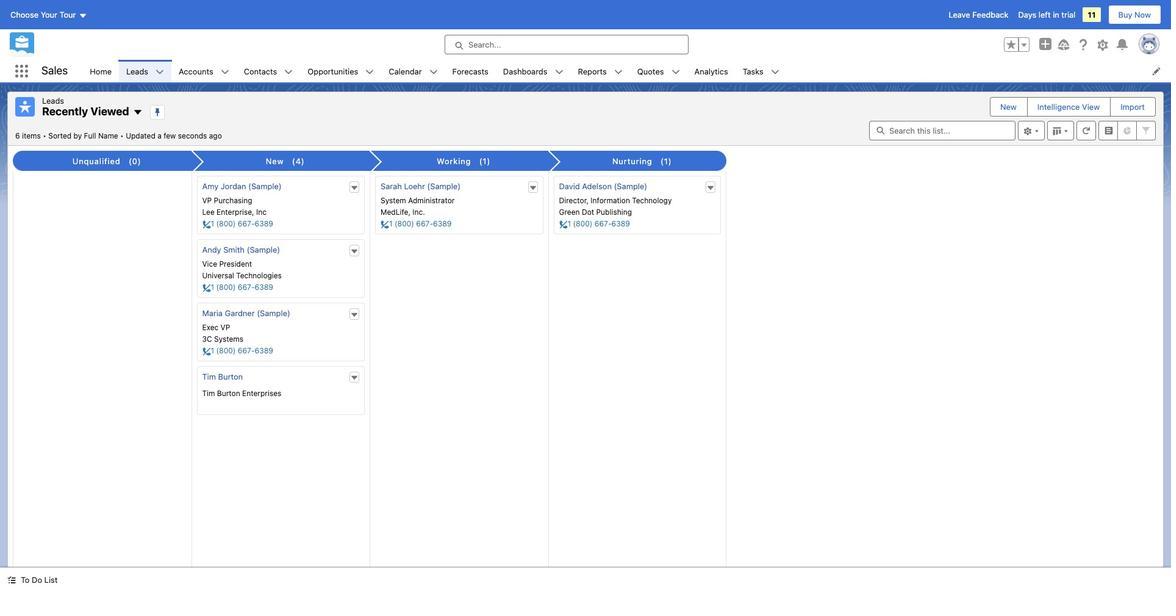 Task type: vqa. For each thing, say whether or not it's contained in the screenshot.
text default icon associated with opportunities link
yes



Task type: locate. For each thing, give the bounding box(es) containing it.
1 vertical spatial tim
[[202, 389, 215, 398]]

text default image inside tasks list item
[[771, 68, 780, 76]]

viewed
[[91, 105, 129, 118]]

text default image for accounts link
[[221, 68, 229, 76]]

left
[[1039, 10, 1051, 20]]

(sample) up inc
[[248, 181, 282, 191]]

burton down tim burton
[[217, 389, 240, 398]]

1 horizontal spatial •
[[120, 131, 124, 140]]

reports link
[[571, 60, 615, 82]]

intelligence view
[[1038, 102, 1101, 112]]

group
[[1005, 37, 1030, 52]]

(0)
[[129, 156, 141, 166]]

text default image for opportunities link
[[366, 68, 374, 76]]

reports list item
[[571, 60, 630, 82]]

0 horizontal spatial vp
[[202, 196, 212, 205]]

leads down sales
[[42, 96, 64, 106]]

days left in trial
[[1019, 10, 1076, 20]]

text default image for dashboards
[[555, 68, 564, 76]]

buy now
[[1119, 10, 1152, 20]]

burton up tim burton enterprises
[[218, 371, 243, 381]]

text default image inside quotes list item
[[672, 68, 680, 76]]

• right items
[[43, 131, 46, 140]]

tim
[[202, 371, 216, 381], [202, 389, 215, 398]]

maria gardner (sample) link
[[202, 308, 291, 318]]

text default image inside opportunities list item
[[366, 68, 374, 76]]

leads link
[[119, 60, 156, 82]]

adelson
[[582, 181, 612, 191]]

new left intelligence
[[1001, 102, 1017, 112]]

None search field
[[870, 121, 1016, 140]]

quotes link
[[630, 60, 672, 82]]

0 horizontal spatial (1)
[[480, 156, 491, 166]]

sorted
[[48, 131, 72, 140]]

accounts list item
[[172, 60, 237, 82]]

tim burton link
[[202, 371, 243, 381]]

text default image inside to do list button
[[7, 576, 16, 584]]

vp inside exec vp 3c systems
[[221, 323, 230, 332]]

leads right home
[[126, 66, 148, 76]]

(sample) up administrator at left
[[428, 181, 461, 191]]

click to dial disabled image down the publishing
[[559, 219, 704, 229]]

click to dial disabled image up enterprises
[[202, 346, 347, 356]]

home link
[[83, 60, 119, 82]]

click to dial disabled image
[[202, 219, 347, 229], [381, 219, 526, 229], [559, 219, 704, 229], [202, 283, 347, 292], [202, 346, 347, 356]]

text default image for david adelson (sample) link
[[707, 184, 715, 192]]

text default image for amy jordan (sample) link
[[350, 184, 359, 192]]

text default image
[[429, 68, 438, 76], [555, 68, 564, 76], [615, 68, 623, 76], [771, 68, 780, 76], [350, 374, 359, 382], [7, 576, 16, 584]]

0 vertical spatial tim
[[202, 371, 216, 381]]

1 (1) from the left
[[480, 156, 491, 166]]

technologies
[[236, 271, 282, 280]]

1 vertical spatial new
[[266, 156, 284, 166]]

updated
[[126, 131, 156, 140]]

list
[[83, 60, 1172, 82]]

0 horizontal spatial •
[[43, 131, 46, 140]]

days
[[1019, 10, 1037, 20]]

list containing home
[[83, 60, 1172, 82]]

none search field inside recently viewed|leads|list view element
[[870, 121, 1016, 140]]

new
[[1001, 102, 1017, 112], [266, 156, 284, 166]]

green
[[559, 208, 580, 217]]

1 vertical spatial vp
[[221, 323, 230, 332]]

text default image
[[156, 68, 164, 76], [221, 68, 229, 76], [285, 68, 293, 76], [366, 68, 374, 76], [672, 68, 680, 76], [133, 108, 143, 117], [350, 184, 359, 192], [529, 184, 537, 192], [707, 184, 715, 192], [350, 247, 359, 256], [350, 310, 359, 319]]

1 horizontal spatial (1)
[[661, 156, 672, 166]]

quotes list item
[[630, 60, 688, 82]]

president
[[219, 259, 252, 269]]

text default image inside reports list item
[[615, 68, 623, 76]]

ago
[[209, 131, 222, 140]]

(sample) up information
[[614, 181, 648, 191]]

0 vertical spatial vp
[[202, 196, 212, 205]]

leave
[[949, 10, 971, 20]]

intelligence view button
[[1028, 98, 1110, 116]]

click to dial disabled image down administrator at left
[[381, 219, 526, 229]]

0 horizontal spatial leads
[[42, 96, 64, 106]]

(sample)
[[248, 181, 282, 191], [428, 181, 461, 191], [614, 181, 648, 191], [247, 245, 280, 254], [257, 308, 291, 318]]

text default image inside calendar list item
[[429, 68, 438, 76]]

1 tim from the top
[[202, 371, 216, 381]]

0 vertical spatial new
[[1001, 102, 1017, 112]]

click to dial disabled image for maria gardner (sample)
[[202, 346, 347, 356]]

gardner
[[225, 308, 255, 318]]

text default image inside dashboards list item
[[555, 68, 564, 76]]

burton
[[218, 371, 243, 381], [217, 389, 240, 398]]

dot
[[582, 208, 595, 217]]

leads inside leads link
[[126, 66, 148, 76]]

(1) for working
[[480, 156, 491, 166]]

to
[[21, 575, 30, 585]]

text default image for maria gardner (sample) link
[[350, 310, 359, 319]]

(sample) for sarah loehr (sample)
[[428, 181, 461, 191]]

tasks list item
[[736, 60, 787, 82]]

1 horizontal spatial vp
[[221, 323, 230, 332]]

2 (1) from the left
[[661, 156, 672, 166]]

publishing
[[597, 208, 632, 217]]

jordan
[[221, 181, 246, 191]]

• right name
[[120, 131, 124, 140]]

accounts
[[179, 66, 213, 76]]

choose your tour button
[[10, 5, 88, 24]]

(sample) right gardner
[[257, 308, 291, 318]]

sarah
[[381, 181, 402, 191]]

tim burton
[[202, 371, 243, 381]]

tim up tim burton enterprises
[[202, 371, 216, 381]]

text default image for contacts link on the left of the page
[[285, 68, 293, 76]]

tim for tim burton enterprises
[[202, 389, 215, 398]]

universal
[[202, 271, 234, 280]]

import button
[[1112, 98, 1155, 116]]

text default image for leads link
[[156, 68, 164, 76]]

opportunities link
[[301, 60, 366, 82]]

recently viewed status
[[15, 131, 126, 140]]

6
[[15, 131, 20, 140]]

0 vertical spatial burton
[[218, 371, 243, 381]]

0 vertical spatial leads
[[126, 66, 148, 76]]

(1)
[[480, 156, 491, 166], [661, 156, 672, 166]]

•
[[43, 131, 46, 140], [120, 131, 124, 140]]

intelligence
[[1038, 102, 1081, 112]]

1 horizontal spatial new
[[1001, 102, 1017, 112]]

1 vertical spatial leads
[[42, 96, 64, 106]]

click to dial disabled image down technologies
[[202, 283, 347, 292]]

recently viewed|leads|list view element
[[7, 92, 1165, 568]]

3c
[[202, 334, 212, 343]]

(sample) for andy smith (sample)
[[247, 245, 280, 254]]

andy smith (sample)
[[202, 245, 280, 254]]

click to dial disabled image for amy jordan (sample)
[[202, 219, 347, 229]]

1 vertical spatial burton
[[217, 389, 240, 398]]

leads
[[126, 66, 148, 76], [42, 96, 64, 106]]

1 horizontal spatial leads
[[126, 66, 148, 76]]

opportunities
[[308, 66, 358, 76]]

vp up lee
[[202, 196, 212, 205]]

text default image inside recently viewed|leads|list view element
[[350, 374, 359, 382]]

text default image for reports
[[615, 68, 623, 76]]

reports
[[578, 66, 607, 76]]

vp up systems in the left bottom of the page
[[221, 323, 230, 332]]

(sample) up technologies
[[247, 245, 280, 254]]

(1) right working
[[480, 156, 491, 166]]

new left (4) at the top of the page
[[266, 156, 284, 166]]

(1) right nurturing
[[661, 156, 672, 166]]

nurturing
[[613, 156, 653, 166]]

leads inside recently viewed|leads|list view element
[[42, 96, 64, 106]]

vp
[[202, 196, 212, 205], [221, 323, 230, 332]]

click to dial disabled image for andy smith (sample)
[[202, 283, 347, 292]]

david adelson (sample)
[[559, 181, 648, 191]]

burton for tim burton
[[218, 371, 243, 381]]

click to dial disabled image for sarah loehr (sample)
[[381, 219, 526, 229]]

text default image inside 'leads' list item
[[156, 68, 164, 76]]

choose
[[10, 10, 39, 20]]

2 tim from the top
[[202, 389, 215, 398]]

your
[[41, 10, 57, 20]]

technology
[[633, 196, 672, 205]]

choose your tour
[[10, 10, 76, 20]]

search... button
[[445, 35, 689, 54]]

tim down tim burton
[[202, 389, 215, 398]]

a
[[158, 131, 162, 140]]

text default image inside accounts list item
[[221, 68, 229, 76]]

analytics link
[[688, 60, 736, 82]]

click to dial disabled image down inc
[[202, 219, 347, 229]]

feedback
[[973, 10, 1009, 20]]

text default image inside contacts list item
[[285, 68, 293, 76]]



Task type: describe. For each thing, give the bounding box(es) containing it.
full
[[84, 131, 96, 140]]

list
[[44, 575, 58, 585]]

buy now button
[[1109, 5, 1162, 24]]

items
[[22, 131, 41, 140]]

lee
[[202, 208, 215, 217]]

2 • from the left
[[120, 131, 124, 140]]

leads list item
[[119, 60, 172, 82]]

maria
[[202, 308, 223, 318]]

view
[[1083, 102, 1101, 112]]

now
[[1135, 10, 1152, 20]]

new button
[[991, 98, 1027, 116]]

text default image for calendar
[[429, 68, 438, 76]]

new inside "button"
[[1001, 102, 1017, 112]]

contacts
[[244, 66, 277, 76]]

tim for tim burton
[[202, 371, 216, 381]]

leave feedback
[[949, 10, 1009, 20]]

david
[[559, 181, 580, 191]]

burton for tim burton enterprises
[[217, 389, 240, 398]]

leave feedback link
[[949, 10, 1009, 20]]

amy
[[202, 181, 219, 191]]

calendar list item
[[382, 60, 445, 82]]

text default image for the andy smith (sample) link
[[350, 247, 359, 256]]

search...
[[469, 40, 501, 49]]

sarah loehr (sample) link
[[381, 181, 461, 191]]

(1) for nurturing
[[661, 156, 672, 166]]

sales
[[42, 64, 68, 77]]

text default image for tasks
[[771, 68, 780, 76]]

6 items • sorted by full name • updated a few seconds ago
[[15, 131, 222, 140]]

contacts link
[[237, 60, 285, 82]]

recently
[[42, 105, 88, 118]]

to do list
[[21, 575, 58, 585]]

text default image for "sarah loehr (sample)" link
[[529, 184, 537, 192]]

accounts link
[[172, 60, 221, 82]]

buy
[[1119, 10, 1133, 20]]

dashboards link
[[496, 60, 555, 82]]

director, information technology green dot publishing
[[559, 196, 672, 217]]

seconds
[[178, 131, 207, 140]]

smith
[[223, 245, 245, 254]]

inc
[[256, 208, 267, 217]]

0 horizontal spatial new
[[266, 156, 284, 166]]

forecasts link
[[445, 60, 496, 82]]

amy jordan (sample) link
[[202, 181, 282, 191]]

system administrator medlife, inc.
[[381, 196, 455, 217]]

calendar link
[[382, 60, 429, 82]]

tasks
[[743, 66, 764, 76]]

opportunities list item
[[301, 60, 382, 82]]

contacts list item
[[237, 60, 301, 82]]

tim burton enterprises
[[202, 389, 282, 398]]

quotes
[[638, 66, 664, 76]]

exec
[[202, 323, 219, 332]]

vp inside vp purchasing lee enterprise, inc
[[202, 196, 212, 205]]

forecasts
[[453, 66, 489, 76]]

administrator
[[408, 196, 455, 205]]

analytics
[[695, 66, 729, 76]]

to do list button
[[0, 568, 65, 592]]

(4)
[[292, 156, 305, 166]]

dashboards list item
[[496, 60, 571, 82]]

home
[[90, 66, 112, 76]]

recently viewed
[[42, 105, 129, 118]]

(sample) for david adelson (sample)
[[614, 181, 648, 191]]

in
[[1054, 10, 1060, 20]]

11
[[1089, 10, 1097, 20]]

import
[[1121, 102, 1146, 112]]

dashboards
[[503, 66, 548, 76]]

tour
[[60, 10, 76, 20]]

director,
[[559, 196, 589, 205]]

systems
[[214, 334, 244, 343]]

name
[[98, 131, 118, 140]]

unqualified
[[73, 156, 121, 166]]

inc.
[[413, 208, 425, 217]]

maria gardner (sample)
[[202, 308, 291, 318]]

vp purchasing lee enterprise, inc
[[202, 196, 267, 217]]

tasks link
[[736, 60, 771, 82]]

david adelson (sample) link
[[559, 181, 648, 191]]

enterprise,
[[217, 208, 254, 217]]

working
[[437, 156, 471, 166]]

(sample) for maria gardner (sample)
[[257, 308, 291, 318]]

few
[[164, 131, 176, 140]]

enterprises
[[242, 389, 282, 398]]

click to dial disabled image for david adelson (sample)
[[559, 219, 704, 229]]

text default image for quotes link
[[672, 68, 680, 76]]

do
[[32, 575, 42, 585]]

(sample) for amy jordan (sample)
[[248, 181, 282, 191]]

system
[[381, 196, 406, 205]]

by
[[74, 131, 82, 140]]

1 • from the left
[[43, 131, 46, 140]]

purchasing
[[214, 196, 252, 205]]

loehr
[[404, 181, 425, 191]]

information
[[591, 196, 630, 205]]

Search Recently Viewed list view. search field
[[870, 121, 1016, 140]]

andy
[[202, 245, 221, 254]]

exec vp 3c systems
[[202, 323, 244, 343]]



